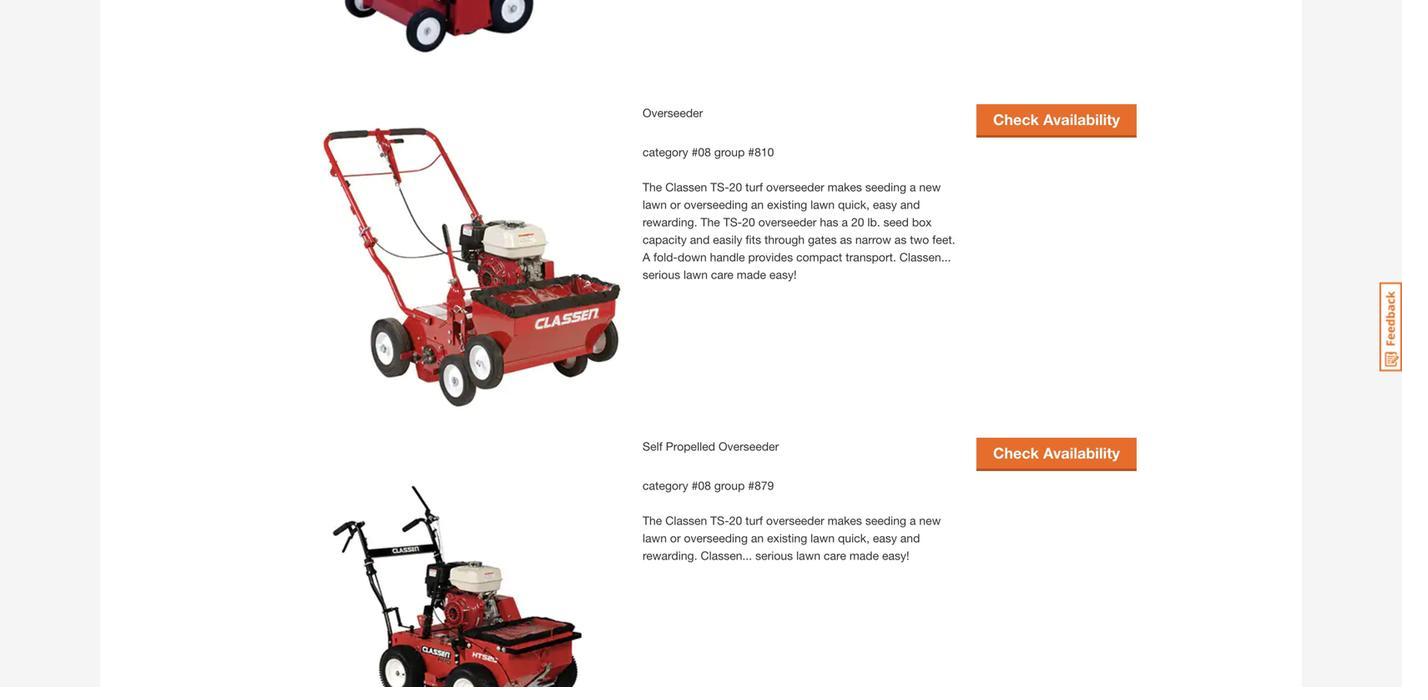Task type: vqa. For each thing, say whether or not it's contained in the screenshot.
The Made inside the The Classen Ts-20 Turf Overseeder Makes Seeding A New Lawn Or Overseeding An Existing Lawn Quick, Easy And Rewarding. The Ts-20 Overseeder Has A 20 Lb. Seed Box Capacity And Easily Fits Through Gates As Narrow As Two Feet. A Fold-Down Handle Provides Compact Transport. Classen... Serious Lawn Care Made Easy!
yes



Task type: describe. For each thing, give the bounding box(es) containing it.
the for overseeder
[[643, 180, 662, 194]]

2 check availability from the top
[[993, 444, 1120, 462]]

1 vertical spatial overseeder
[[719, 440, 779, 454]]

1 vertical spatial and
[[690, 233, 710, 247]]

1 vertical spatial the
[[701, 215, 720, 229]]

1 as from the left
[[840, 233, 852, 247]]

feet.
[[932, 233, 955, 247]]

or for classen...
[[670, 532, 681, 545]]

an for serious
[[751, 532, 764, 545]]

made inside the classen ts-20 turf overseeder makes seeding a new lawn or overseeding an existing lawn quick, easy and rewarding. the ts-20 overseeder has a 20 lb. seed box capacity and easily fits through gates as narrow as two feet. a fold-down handle provides compact transport. classen... serious lawn care made easy!
[[737, 268, 766, 282]]

lb.
[[868, 215, 880, 229]]

self
[[643, 440, 663, 454]]

new for the classen ts-20 turf overseeder makes seeding a new lawn or overseeding an existing lawn quick, easy and rewarding. the ts-20 overseeder has a 20 lb. seed box capacity and easily fits through gates as narrow as two feet. a fold-down handle provides compact transport. classen... serious lawn care made easy!
[[919, 180, 941, 194]]

1 check availability link from the top
[[977, 104, 1137, 135]]

1 availability from the top
[[1043, 111, 1120, 129]]

has
[[820, 215, 839, 229]]

overseeder link
[[643, 106, 703, 120]]

#879
[[748, 479, 774, 493]]

turf for #810
[[746, 180, 763, 194]]

existing for 20
[[767, 198, 807, 212]]

an for ts-
[[751, 198, 764, 212]]

easily
[[713, 233, 742, 247]]

makes for made
[[828, 514, 862, 528]]

rewarding. for the
[[643, 215, 697, 229]]

care inside the classen ts-20 turf overseeder makes seeding a new lawn or overseeding an existing lawn quick, easy and rewarding. classen... serious lawn care made easy!
[[824, 549, 846, 563]]

20 inside the classen ts-20 turf overseeder makes seeding a new lawn or overseeding an existing lawn quick, easy and rewarding. classen... serious lawn care made easy!
[[729, 514, 742, 528]]

category for category #08 group #810
[[643, 145, 688, 159]]

20 left lb.
[[851, 215, 864, 229]]

rewarding. for classen...
[[643, 549, 697, 563]]

self propelled overseeder
[[643, 440, 779, 454]]

gates
[[808, 233, 837, 247]]

down
[[678, 250, 707, 264]]

2 availability from the top
[[1043, 444, 1120, 462]]

makes for has
[[828, 180, 862, 194]]

0 vertical spatial overseeder
[[643, 106, 703, 120]]

seed
[[884, 215, 909, 229]]

quick, for made
[[838, 532, 870, 545]]

#810
[[748, 145, 774, 159]]

the classen ts-20 turf overseeder makes seeding a new lawn or overseeding an existing lawn quick, easy and rewarding. the ts-20 overseeder has a 20 lb. seed box capacity and easily fits through gates as narrow as two feet. a fold-down handle provides compact transport. classen... serious lawn care made easy!
[[643, 180, 955, 282]]

overseeder for overseeder
[[766, 180, 824, 194]]

box
[[912, 215, 932, 229]]

provides
[[748, 250, 793, 264]]

easy for easy!
[[873, 532, 897, 545]]

a for category #08 group #810
[[910, 180, 916, 194]]

new for the classen ts-20 turf overseeder makes seeding a new lawn or overseeding an existing lawn quick, easy and rewarding. classen... serious lawn care made easy!
[[919, 514, 941, 528]]

propelled
[[666, 440, 715, 454]]

or for the
[[670, 198, 681, 212]]

group for #879
[[714, 479, 745, 493]]

2 check from the top
[[993, 444, 1039, 462]]

1 vertical spatial a
[[842, 215, 848, 229]]

20 up fits
[[742, 215, 755, 229]]

group for #810
[[714, 145, 745, 159]]

feedback link image
[[1380, 282, 1402, 372]]

quick, for has
[[838, 198, 870, 212]]

narrow
[[855, 233, 891, 247]]

capacity
[[643, 233, 687, 247]]

seeding for easy!
[[865, 514, 907, 528]]

1 vertical spatial ts-
[[723, 215, 742, 229]]

classen... inside the classen ts-20 turf overseeder makes seeding a new lawn or overseeding an existing lawn quick, easy and rewarding. classen... serious lawn care made easy!
[[701, 549, 752, 563]]

care inside the classen ts-20 turf overseeder makes seeding a new lawn or overseeding an existing lawn quick, easy and rewarding. the ts-20 overseeder has a 20 lb. seed box capacity and easily fits through gates as narrow as two feet. a fold-down handle provides compact transport. classen... serious lawn care made easy!
[[711, 268, 734, 282]]

turf for #879
[[746, 514, 763, 528]]

power rake image
[[309, 0, 626, 88]]

#08 for #810
[[692, 145, 711, 159]]



Task type: locate. For each thing, give the bounding box(es) containing it.
1 vertical spatial an
[[751, 532, 764, 545]]

#08 for #879
[[692, 479, 711, 493]]

2 existing from the top
[[767, 532, 807, 545]]

1 turf from the top
[[746, 180, 763, 194]]

easy inside the classen ts-20 turf overseeder makes seeding a new lawn or overseeding an existing lawn quick, easy and rewarding. classen... serious lawn care made easy!
[[873, 532, 897, 545]]

1 classen from the top
[[665, 180, 707, 194]]

the
[[643, 180, 662, 194], [701, 215, 720, 229], [643, 514, 662, 528]]

check availability link
[[977, 104, 1137, 135], [977, 438, 1137, 469]]

0 vertical spatial check
[[993, 111, 1039, 129]]

makes inside the classen ts-20 turf overseeder makes seeding a new lawn or overseeding an existing lawn quick, easy and rewarding. classen... serious lawn care made easy!
[[828, 514, 862, 528]]

overseeder down "#879" on the bottom of the page
[[766, 514, 824, 528]]

two
[[910, 233, 929, 247]]

2 group from the top
[[714, 479, 745, 493]]

1 horizontal spatial made
[[850, 549, 879, 563]]

as
[[840, 233, 852, 247], [895, 233, 907, 247]]

rewarding. inside the classen ts-20 turf overseeder makes seeding a new lawn or overseeding an existing lawn quick, easy and rewarding. the ts-20 overseeder has a 20 lb. seed box capacity and easily fits through gates as narrow as two feet. a fold-down handle provides compact transport. classen... serious lawn care made easy!
[[643, 215, 697, 229]]

0 vertical spatial and
[[900, 198, 920, 212]]

0 vertical spatial classen
[[665, 180, 707, 194]]

serious
[[643, 268, 680, 282], [755, 549, 793, 563]]

overseeding up easily
[[684, 198, 748, 212]]

#08 down the self propelled overseeder
[[692, 479, 711, 493]]

easy for a
[[873, 198, 897, 212]]

overseeding down category #08 group #879 at bottom
[[684, 532, 748, 545]]

quick,
[[838, 198, 870, 212], [838, 532, 870, 545]]

1 vertical spatial easy
[[873, 532, 897, 545]]

0 vertical spatial made
[[737, 268, 766, 282]]

an inside the classen ts-20 turf overseeder makes seeding a new lawn or overseeding an existing lawn quick, easy and rewarding. classen... serious lawn care made easy!
[[751, 532, 764, 545]]

0 horizontal spatial overseeder
[[643, 106, 703, 120]]

or up capacity at the left of page
[[670, 198, 681, 212]]

overseeder
[[766, 180, 824, 194], [758, 215, 817, 229], [766, 514, 824, 528]]

group left #810
[[714, 145, 745, 159]]

ts- down 'category #08 group #810'
[[710, 180, 729, 194]]

0 horizontal spatial easy!
[[770, 268, 797, 282]]

category #08 group #810
[[643, 145, 774, 159]]

2 vertical spatial the
[[643, 514, 662, 528]]

1 overseeding from the top
[[684, 198, 748, 212]]

ts- inside the classen ts-20 turf overseeder makes seeding a new lawn or overseeding an existing lawn quick, easy and rewarding. classen... serious lawn care made easy!
[[710, 514, 729, 528]]

easy inside the classen ts-20 turf overseeder makes seeding a new lawn or overseeding an existing lawn quick, easy and rewarding. the ts-20 overseeder has a 20 lb. seed box capacity and easily fits through gates as narrow as two feet. a fold-down handle provides compact transport. classen... serious lawn care made easy!
[[873, 198, 897, 212]]

seeding for a
[[865, 180, 907, 194]]

easy!
[[770, 268, 797, 282], [882, 549, 910, 563]]

classen inside the classen ts-20 turf overseeder makes seeding a new lawn or overseeding an existing lawn quick, easy and rewarding. the ts-20 overseeder has a 20 lb. seed box capacity and easily fits through gates as narrow as two feet. a fold-down handle provides compact transport. classen... serious lawn care made easy!
[[665, 180, 707, 194]]

classen... down two
[[900, 250, 951, 264]]

existing
[[767, 198, 807, 212], [767, 532, 807, 545]]

0 vertical spatial availability
[[1043, 111, 1120, 129]]

1 vertical spatial care
[[824, 549, 846, 563]]

1 new from the top
[[919, 180, 941, 194]]

1 vertical spatial rewarding.
[[643, 549, 697, 563]]

easy! inside the classen ts-20 turf overseeder makes seeding a new lawn or overseeding an existing lawn quick, easy and rewarding. the ts-20 overseeder has a 20 lb. seed box capacity and easily fits through gates as narrow as two feet. a fold-down handle provides compact transport. classen... serious lawn care made easy!
[[770, 268, 797, 282]]

availability
[[1043, 111, 1120, 129], [1043, 444, 1120, 462]]

classen...
[[900, 250, 951, 264], [701, 549, 752, 563]]

overseeder
[[643, 106, 703, 120], [719, 440, 779, 454]]

classen... down category #08 group #879 at bottom
[[701, 549, 752, 563]]

serious down "#879" on the bottom of the page
[[755, 549, 793, 563]]

2 easy from the top
[[873, 532, 897, 545]]

category #08 group #879
[[643, 479, 774, 493]]

seeding inside the classen ts-20 turf overseeder makes seeding a new lawn or overseeding an existing lawn quick, easy and rewarding. the ts-20 overseeder has a 20 lb. seed box capacity and easily fits through gates as narrow as two feet. a fold-down handle provides compact transport. classen... serious lawn care made easy!
[[865, 180, 907, 194]]

1 vertical spatial classen...
[[701, 549, 752, 563]]

made inside the classen ts-20 turf overseeder makes seeding a new lawn or overseeding an existing lawn quick, easy and rewarding. classen... serious lawn care made easy!
[[850, 549, 879, 563]]

2 as from the left
[[895, 233, 907, 247]]

1 vertical spatial group
[[714, 479, 745, 493]]

an down "#879" on the bottom of the page
[[751, 532, 764, 545]]

overseeding inside the classen ts-20 turf overseeder makes seeding a new lawn or overseeding an existing lawn quick, easy and rewarding. the ts-20 overseeder has a 20 lb. seed box capacity and easily fits through gates as narrow as two feet. a fold-down handle provides compact transport. classen... serious lawn care made easy!
[[684, 198, 748, 212]]

classen for classen...
[[665, 514, 707, 528]]

1 category from the top
[[643, 145, 688, 159]]

1 horizontal spatial overseeder
[[719, 440, 779, 454]]

1 vertical spatial category
[[643, 479, 688, 493]]

20
[[729, 180, 742, 194], [742, 215, 755, 229], [851, 215, 864, 229], [729, 514, 742, 528]]

existing inside the classen ts-20 turf overseeder makes seeding a new lawn or overseeding an existing lawn quick, easy and rewarding. classen... serious lawn care made easy!
[[767, 532, 807, 545]]

2 vertical spatial a
[[910, 514, 916, 528]]

1 vertical spatial makes
[[828, 514, 862, 528]]

1 horizontal spatial serious
[[755, 549, 793, 563]]

overseeder up 'category #08 group #810'
[[643, 106, 703, 120]]

overseeder image
[[309, 104, 626, 422]]

1 vertical spatial classen
[[665, 514, 707, 528]]

1 vertical spatial quick,
[[838, 532, 870, 545]]

the classen ts-20 turf overseeder makes seeding a new lawn or overseeding an existing lawn quick, easy and rewarding. classen... serious lawn care made easy!
[[643, 514, 941, 563]]

1 #08 from the top
[[692, 145, 711, 159]]

quick, inside the classen ts-20 turf overseeder makes seeding a new lawn or overseeding an existing lawn quick, easy and rewarding. classen... serious lawn care made easy!
[[838, 532, 870, 545]]

0 vertical spatial #08
[[692, 145, 711, 159]]

a inside the classen ts-20 turf overseeder makes seeding a new lawn or overseeding an existing lawn quick, easy and rewarding. classen... serious lawn care made easy!
[[910, 514, 916, 528]]

an
[[751, 198, 764, 212], [751, 532, 764, 545]]

1 check availability from the top
[[993, 111, 1120, 129]]

0 vertical spatial seeding
[[865, 180, 907, 194]]

0 vertical spatial a
[[910, 180, 916, 194]]

overseeding for the
[[684, 198, 748, 212]]

new inside the classen ts-20 turf overseeder makes seeding a new lawn or overseeding an existing lawn quick, easy and rewarding. classen... serious lawn care made easy!
[[919, 514, 941, 528]]

quick, inside the classen ts-20 turf overseeder makes seeding a new lawn or overseeding an existing lawn quick, easy and rewarding. the ts-20 overseeder has a 20 lb. seed box capacity and easily fits through gates as narrow as two feet. a fold-down handle provides compact transport. classen... serious lawn care made easy!
[[838, 198, 870, 212]]

1 vertical spatial easy!
[[882, 549, 910, 563]]

a for category #08 group #879
[[910, 514, 916, 528]]

2 quick, from the top
[[838, 532, 870, 545]]

0 vertical spatial group
[[714, 145, 745, 159]]

makes
[[828, 180, 862, 194], [828, 514, 862, 528]]

category
[[643, 145, 688, 159], [643, 479, 688, 493]]

transport.
[[846, 250, 896, 264]]

the inside the classen ts-20 turf overseeder makes seeding a new lawn or overseeding an existing lawn quick, easy and rewarding. classen... serious lawn care made easy!
[[643, 514, 662, 528]]

1 vertical spatial new
[[919, 514, 941, 528]]

1 rewarding. from the top
[[643, 215, 697, 229]]

2 an from the top
[[751, 532, 764, 545]]

overseeder up has
[[766, 180, 824, 194]]

1 vertical spatial turf
[[746, 514, 763, 528]]

0 horizontal spatial made
[[737, 268, 766, 282]]

easy! inside the classen ts-20 turf overseeder makes seeding a new lawn or overseeding an existing lawn quick, easy and rewarding. classen... serious lawn care made easy!
[[882, 549, 910, 563]]

existing inside the classen ts-20 turf overseeder makes seeding a new lawn or overseeding an existing lawn quick, easy and rewarding. the ts-20 overseeder has a 20 lb. seed box capacity and easily fits through gates as narrow as two feet. a fold-down handle provides compact transport. classen... serious lawn care made easy!
[[767, 198, 807, 212]]

or down category #08 group #879 at bottom
[[670, 532, 681, 545]]

overseeding inside the classen ts-20 turf overseeder makes seeding a new lawn or overseeding an existing lawn quick, easy and rewarding. classen... serious lawn care made easy!
[[684, 532, 748, 545]]

1 existing from the top
[[767, 198, 807, 212]]

2 rewarding. from the top
[[643, 549, 697, 563]]

20 down 'category #08 group #810'
[[729, 180, 742, 194]]

category for category #08 group #879
[[643, 479, 688, 493]]

or inside the classen ts-20 turf overseeder makes seeding a new lawn or overseeding an existing lawn quick, easy and rewarding. classen... serious lawn care made easy!
[[670, 532, 681, 545]]

1 or from the top
[[670, 198, 681, 212]]

1 vertical spatial check
[[993, 444, 1039, 462]]

0 vertical spatial rewarding.
[[643, 215, 697, 229]]

0 vertical spatial check availability link
[[977, 104, 1137, 135]]

0 vertical spatial or
[[670, 198, 681, 212]]

0 vertical spatial makes
[[828, 180, 862, 194]]

the for self propelled overseeder
[[643, 514, 662, 528]]

1 vertical spatial seeding
[[865, 514, 907, 528]]

turf down #810
[[746, 180, 763, 194]]

rewarding. inside the classen ts-20 turf overseeder makes seeding a new lawn or overseeding an existing lawn quick, easy and rewarding. classen... serious lawn care made easy!
[[643, 549, 697, 563]]

2 vertical spatial and
[[900, 532, 920, 545]]

care
[[711, 268, 734, 282], [824, 549, 846, 563]]

overseeding
[[684, 198, 748, 212], [684, 532, 748, 545]]

0 horizontal spatial serious
[[643, 268, 680, 282]]

overseeder for self propelled overseeder
[[766, 514, 824, 528]]

category down overseeder link
[[643, 145, 688, 159]]

2 seeding from the top
[[865, 514, 907, 528]]

an inside the classen ts-20 turf overseeder makes seeding a new lawn or overseeding an existing lawn quick, easy and rewarding. the ts-20 overseeder has a 20 lb. seed box capacity and easily fits through gates as narrow as two feet. a fold-down handle provides compact transport. classen... serious lawn care made easy!
[[751, 198, 764, 212]]

ts- down category #08 group #879 at bottom
[[710, 514, 729, 528]]

rewarding. down category #08 group #879 at bottom
[[643, 549, 697, 563]]

1 quick, from the top
[[838, 198, 870, 212]]

0 vertical spatial turf
[[746, 180, 763, 194]]

an up fits
[[751, 198, 764, 212]]

ts- for self propelled overseeder
[[710, 514, 729, 528]]

classen
[[665, 180, 707, 194], [665, 514, 707, 528]]

1 vertical spatial overseeder
[[758, 215, 817, 229]]

1 makes from the top
[[828, 180, 862, 194]]

or
[[670, 198, 681, 212], [670, 532, 681, 545]]

classen inside the classen ts-20 turf overseeder makes seeding a new lawn or overseeding an existing lawn quick, easy and rewarding. classen... serious lawn care made easy!
[[665, 514, 707, 528]]

the up easily
[[701, 215, 720, 229]]

1 check from the top
[[993, 111, 1039, 129]]

seeding
[[865, 180, 907, 194], [865, 514, 907, 528]]

easy
[[873, 198, 897, 212], [873, 532, 897, 545]]

1 vertical spatial overseeding
[[684, 532, 748, 545]]

overseeding for classen...
[[684, 532, 748, 545]]

0 vertical spatial easy
[[873, 198, 897, 212]]

and for #810
[[900, 198, 920, 212]]

and inside the classen ts-20 turf overseeder makes seeding a new lawn or overseeding an existing lawn quick, easy and rewarding. classen... serious lawn care made easy!
[[900, 532, 920, 545]]

as down seed
[[895, 233, 907, 247]]

group
[[714, 145, 745, 159], [714, 479, 745, 493]]

ts-
[[710, 180, 729, 194], [723, 215, 742, 229], [710, 514, 729, 528]]

0 vertical spatial new
[[919, 180, 941, 194]]

self propelled overseeder link
[[643, 440, 779, 454]]

category down the self
[[643, 479, 688, 493]]

0 vertical spatial overseeding
[[684, 198, 748, 212]]

overseeder inside the classen ts-20 turf overseeder makes seeding a new lawn or overseeding an existing lawn quick, easy and rewarding. classen... serious lawn care made easy!
[[766, 514, 824, 528]]

handle
[[710, 250, 745, 264]]

turf
[[746, 180, 763, 194], [746, 514, 763, 528]]

turf inside the classen ts-20 turf overseeder makes seeding a new lawn or overseeding an existing lawn quick, easy and rewarding. the ts-20 overseeder has a 20 lb. seed box capacity and easily fits through gates as narrow as two feet. a fold-down handle provides compact transport. classen... serious lawn care made easy!
[[746, 180, 763, 194]]

2 turf from the top
[[746, 514, 763, 528]]

classen... inside the classen ts-20 turf overseeder makes seeding a new lawn or overseeding an existing lawn quick, easy and rewarding. the ts-20 overseeder has a 20 lb. seed box capacity and easily fits through gates as narrow as two feet. a fold-down handle provides compact transport. classen... serious lawn care made easy!
[[900, 250, 951, 264]]

serious inside the classen ts-20 turf overseeder makes seeding a new lawn or overseeding an existing lawn quick, easy and rewarding. classen... serious lawn care made easy!
[[755, 549, 793, 563]]

2 vertical spatial ts-
[[710, 514, 729, 528]]

classen down 'category #08 group #810'
[[665, 180, 707, 194]]

0 vertical spatial an
[[751, 198, 764, 212]]

2 new from the top
[[919, 514, 941, 528]]

turf inside the classen ts-20 turf overseeder makes seeding a new lawn or overseeding an existing lawn quick, easy and rewarding. classen... serious lawn care made easy!
[[746, 514, 763, 528]]

0 vertical spatial check availability
[[993, 111, 1120, 129]]

1 vertical spatial availability
[[1043, 444, 1120, 462]]

0 vertical spatial classen...
[[900, 250, 951, 264]]

1 horizontal spatial easy!
[[882, 549, 910, 563]]

0 vertical spatial care
[[711, 268, 734, 282]]

0 vertical spatial the
[[643, 180, 662, 194]]

1 vertical spatial existing
[[767, 532, 807, 545]]

a
[[910, 180, 916, 194], [842, 215, 848, 229], [910, 514, 916, 528]]

1 seeding from the top
[[865, 180, 907, 194]]

the down category #08 group #879 at bottom
[[643, 514, 662, 528]]

2 #08 from the top
[[692, 479, 711, 493]]

classen for the
[[665, 180, 707, 194]]

1 vertical spatial #08
[[692, 479, 711, 493]]

self propelled overseeder image
[[309, 438, 626, 688]]

rewarding. up capacity at the left of page
[[643, 215, 697, 229]]

1 vertical spatial serious
[[755, 549, 793, 563]]

existing for lawn
[[767, 532, 807, 545]]

ts- up easily
[[723, 215, 742, 229]]

overseeder up through at the right top of page
[[758, 215, 817, 229]]

1 vertical spatial made
[[850, 549, 879, 563]]

as right gates at right
[[840, 233, 852, 247]]

made
[[737, 268, 766, 282], [850, 549, 879, 563]]

2 makes from the top
[[828, 514, 862, 528]]

0 vertical spatial serious
[[643, 268, 680, 282]]

ts- for overseeder
[[710, 180, 729, 194]]

serious inside the classen ts-20 turf overseeder makes seeding a new lawn or overseeding an existing lawn quick, easy and rewarding. the ts-20 overseeder has a 20 lb. seed box capacity and easily fits through gates as narrow as two feet. a fold-down handle provides compact transport. classen... serious lawn care made easy!
[[643, 268, 680, 282]]

makes inside the classen ts-20 turf overseeder makes seeding a new lawn or overseeding an existing lawn quick, easy and rewarding. the ts-20 overseeder has a 20 lb. seed box capacity and easily fits through gates as narrow as two feet. a fold-down handle provides compact transport. classen... serious lawn care made easy!
[[828, 180, 862, 194]]

0 vertical spatial ts-
[[710, 180, 729, 194]]

fits
[[746, 233, 761, 247]]

1 vertical spatial check availability link
[[977, 438, 1137, 469]]

new
[[919, 180, 941, 194], [919, 514, 941, 528]]

check availability
[[993, 111, 1120, 129], [993, 444, 1120, 462]]

0 horizontal spatial care
[[711, 268, 734, 282]]

0 vertical spatial category
[[643, 145, 688, 159]]

#08 down overseeder link
[[692, 145, 711, 159]]

0 vertical spatial easy!
[[770, 268, 797, 282]]

1 vertical spatial check availability
[[993, 444, 1120, 462]]

fold-
[[654, 250, 678, 264]]

the up capacity at the left of page
[[643, 180, 662, 194]]

2 classen from the top
[[665, 514, 707, 528]]

2 overseeding from the top
[[684, 532, 748, 545]]

2 or from the top
[[670, 532, 681, 545]]

#08
[[692, 145, 711, 159], [692, 479, 711, 493]]

20 down category #08 group #879 at bottom
[[729, 514, 742, 528]]

compact
[[796, 250, 842, 264]]

seeding inside the classen ts-20 turf overseeder makes seeding a new lawn or overseeding an existing lawn quick, easy and rewarding. classen... serious lawn care made easy!
[[865, 514, 907, 528]]

2 category from the top
[[643, 479, 688, 493]]

or inside the classen ts-20 turf overseeder makes seeding a new lawn or overseeding an existing lawn quick, easy and rewarding. the ts-20 overseeder has a 20 lb. seed box capacity and easily fits through gates as narrow as two feet. a fold-down handle provides compact transport. classen... serious lawn care made easy!
[[670, 198, 681, 212]]

group left "#879" on the bottom of the page
[[714, 479, 745, 493]]

0 vertical spatial existing
[[767, 198, 807, 212]]

1 vertical spatial or
[[670, 532, 681, 545]]

0 vertical spatial quick,
[[838, 198, 870, 212]]

existing down "#879" on the bottom of the page
[[767, 532, 807, 545]]

turf down "#879" on the bottom of the page
[[746, 514, 763, 528]]

check
[[993, 111, 1039, 129], [993, 444, 1039, 462]]

a
[[643, 250, 650, 264]]

1 an from the top
[[751, 198, 764, 212]]

existing up through at the right top of page
[[767, 198, 807, 212]]

serious down fold-
[[643, 268, 680, 282]]

2 check availability link from the top
[[977, 438, 1137, 469]]

0 horizontal spatial as
[[840, 233, 852, 247]]

2 vertical spatial overseeder
[[766, 514, 824, 528]]

1 horizontal spatial classen...
[[900, 250, 951, 264]]

1 horizontal spatial care
[[824, 549, 846, 563]]

0 horizontal spatial classen...
[[701, 549, 752, 563]]

1 group from the top
[[714, 145, 745, 159]]

through
[[765, 233, 805, 247]]

1 easy from the top
[[873, 198, 897, 212]]

0 vertical spatial overseeder
[[766, 180, 824, 194]]

rewarding.
[[643, 215, 697, 229], [643, 549, 697, 563]]

classen down category #08 group #879 at bottom
[[665, 514, 707, 528]]

1 horizontal spatial as
[[895, 233, 907, 247]]

lawn
[[643, 198, 667, 212], [811, 198, 835, 212], [684, 268, 708, 282], [643, 532, 667, 545], [811, 532, 835, 545], [796, 549, 821, 563]]

and for #879
[[900, 532, 920, 545]]

overseeder up "#879" on the bottom of the page
[[719, 440, 779, 454]]

new inside the classen ts-20 turf overseeder makes seeding a new lawn or overseeding an existing lawn quick, easy and rewarding. the ts-20 overseeder has a 20 lb. seed box capacity and easily fits through gates as narrow as two feet. a fold-down handle provides compact transport. classen... serious lawn care made easy!
[[919, 180, 941, 194]]

and
[[900, 198, 920, 212], [690, 233, 710, 247], [900, 532, 920, 545]]



